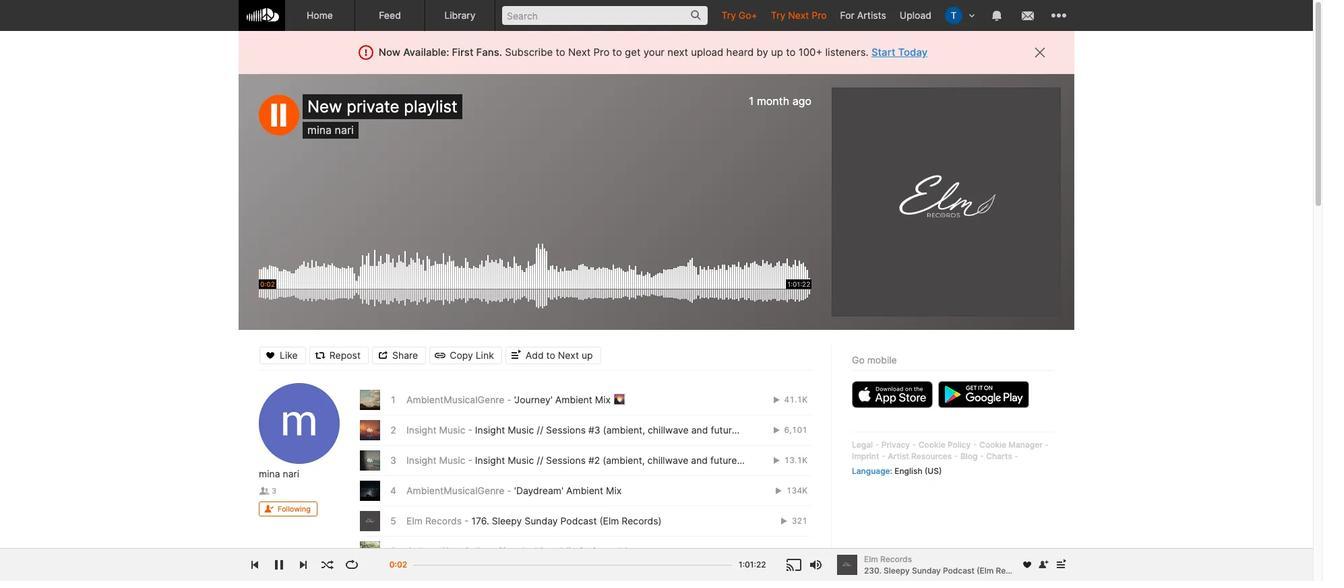 Task type: locate. For each thing, give the bounding box(es) containing it.
insight music // sessions #3 (ambient, chillwave and future garage mix - study music) element
[[360, 421, 380, 441]]

(ambient, right #3
[[603, 425, 645, 436]]

to right add
[[546, 350, 555, 361]]

chillwave down insight music // sessions #3 (ambient, chillwave and future garage mix - study music) link at the bottom of the page
[[648, 455, 689, 467]]

gallery up 0:02
[[407, 546, 438, 558]]

up right 'by'
[[771, 46, 783, 59]]

0 vertical spatial music)
[[827, 425, 856, 436]]

records) left next up image
[[996, 566, 1031, 576]]

0 horizontal spatial podcast
[[561, 516, 597, 527]]

cookie
[[919, 440, 946, 450], [980, 440, 1007, 450]]

insight down ambientmusicalgenre - 'journey' ambient mix 🌄
[[475, 425, 505, 436]]

next up 100+ on the right of the page
[[788, 9, 809, 21]]

six right 6
[[440, 546, 454, 558]]

1 vertical spatial mina nari link
[[259, 469, 299, 481]]

privacy
[[882, 440, 910, 450]]

1 vertical spatial sunday
[[912, 566, 941, 576]]

sleepy right the 230.
[[884, 566, 910, 576]]

1 vertical spatial and
[[691, 455, 708, 467]]

1 horizontal spatial up
[[771, 46, 783, 59]]

try
[[722, 9, 736, 21], [771, 9, 786, 21]]

2 ambientmusicalgenre from the top
[[407, 485, 505, 497]]

1 vertical spatial records
[[880, 555, 912, 565]]

go mobile
[[852, 355, 897, 366]]

ambientmusicalgenre for ambientmusicalgenre - 'daydream' ambient mix
[[407, 485, 505, 497]]

1 horizontal spatial records)
[[996, 566, 1031, 576]]

0 vertical spatial garage
[[740, 425, 771, 436]]

0 vertical spatial //
[[537, 425, 543, 436]]

add to next up button
[[505, 347, 601, 364]]

upload
[[691, 46, 724, 59]]

future up insight music // sessions #2 (ambient, chillwave and future garage mix - study music) link
[[711, 425, 737, 436]]

0 horizontal spatial six
[[440, 546, 454, 558]]

1 vertical spatial podcast
[[943, 566, 975, 576]]

13.1k
[[782, 456, 808, 466]]

0 horizontal spatial up
[[582, 350, 593, 361]]

1 vertical spatial ambientmusicalgenre link
[[407, 485, 505, 497]]

study for insight music // sessions #3 (ambient, chillwave and future garage mix - study music)
[[799, 425, 824, 436]]

ambient for 'journey'
[[555, 394, 593, 406]]

// for #2
[[537, 455, 543, 467]]

sleepy
[[492, 516, 522, 527], [884, 566, 910, 576]]

1 horizontal spatial try
[[771, 9, 786, 21]]

134k
[[784, 486, 808, 496]]

1 vertical spatial elm records link
[[864, 554, 1015, 566]]

blog link
[[961, 452, 978, 462]]

1 vertical spatial 3
[[272, 487, 277, 496]]

0 vertical spatial records
[[425, 516, 462, 527]]

try inside try go+ 'link'
[[722, 9, 736, 21]]

elm right 5 at bottom
[[407, 516, 423, 527]]

music
[[439, 425, 466, 436], [508, 425, 534, 436], [439, 455, 466, 467], [508, 455, 534, 467]]

1 vertical spatial 1
[[390, 394, 396, 406]]

1
[[749, 94, 754, 108], [390, 394, 396, 406]]

1 vertical spatial sleepy
[[884, 566, 910, 576]]

0 vertical spatial mina
[[307, 123, 332, 137]]

six down 'elm records - 176. sleepy sunday podcast (elm records)'
[[497, 546, 511, 558]]

1 vertical spatial //
[[537, 455, 543, 467]]

- left 'daydream' in the left bottom of the page
[[507, 485, 512, 497]]

insight music link right insight music // sessions #2 (ambient, chillwave and future garage mix - study music) element
[[407, 455, 466, 467]]

ambientmusicalgenre
[[407, 394, 505, 406], [407, 485, 505, 497]]

like button
[[260, 347, 306, 364]]

(ambient, for #3
[[603, 425, 645, 436]]

nari up 'following' button
[[283, 469, 299, 480]]

garage left 6,101
[[740, 425, 771, 436]]

your
[[644, 46, 665, 59]]

to inside "add to next up" button
[[546, 350, 555, 361]]

0 horizontal spatial try
[[722, 9, 736, 21]]

sessions left #3
[[546, 425, 586, 436]]

(elm inside elm records 230. sleepy sunday podcast (elm records)
[[977, 566, 994, 576]]

mix down 41.1k
[[774, 425, 790, 436]]

ambientmusicalgenre - 'daydream' ambient mix
[[407, 485, 622, 497]]

gallery six - ambient mix series vol.1 link
[[463, 546, 628, 558]]

2 vertical spatial mix
[[560, 546, 576, 558]]

records inside elm records 230. sleepy sunday podcast (elm records)
[[880, 555, 912, 565]]

start today link
[[872, 46, 928, 59]]

1 vertical spatial mina
[[259, 469, 280, 480]]

1 vertical spatial (elm
[[977, 566, 994, 576]]

5
[[390, 516, 396, 527]]

nari down new
[[335, 123, 354, 137]]

1 gallery from the left
[[407, 546, 438, 558]]

0 vertical spatial mina nari link
[[307, 123, 354, 137]]

0 vertical spatial ambient
[[555, 394, 593, 406]]

0 vertical spatial future
[[711, 425, 737, 436]]

1 vertical spatial chillwave
[[648, 455, 689, 467]]

1 vertical spatial elm
[[864, 555, 878, 565]]

ambientmusicalgenre up 176.
[[407, 485, 505, 497]]

mix for ambientmusicalgenre - 'journey' ambient mix 🌄
[[595, 394, 611, 406]]

sunday down 'daydream' in the left bottom of the page
[[525, 516, 558, 527]]

2 six from the left
[[497, 546, 511, 558]]

up
[[771, 46, 783, 59], [582, 350, 593, 361]]

1 horizontal spatial (elm
[[977, 566, 994, 576]]

elm for elm records 230. sleepy sunday podcast (elm records)
[[864, 555, 878, 565]]

0 horizontal spatial nari
[[283, 469, 299, 480]]

try for try go+
[[722, 9, 736, 21]]

and down insight music // sessions #3 (ambient, chillwave and future garage mix - study music) link at the bottom of the page
[[691, 455, 708, 467]]

1 ambientmusicalgenre from the top
[[407, 394, 505, 406]]

1 vertical spatial insight music link
[[407, 455, 466, 467]]

1 vertical spatial (ambient,
[[603, 455, 645, 467]]

future for #3
[[711, 425, 737, 436]]

mix down 6,101
[[774, 455, 789, 467]]

1 vertical spatial nari
[[283, 469, 299, 480]]

artist resources link
[[888, 452, 952, 462]]

ambientmusicalgenre link down copy
[[407, 394, 505, 406]]

music) for insight music // sessions #2 (ambient, chillwave and future garage mix - study music)
[[826, 455, 856, 467]]

0 horizontal spatial elm records link
[[407, 516, 462, 527]]

1 horizontal spatial elm
[[864, 555, 878, 565]]

1 vertical spatial records)
[[996, 566, 1031, 576]]

// down 'journey'
[[537, 425, 543, 436]]

2 vertical spatial next
[[558, 350, 579, 361]]

library
[[445, 9, 476, 21]]

insight right the "2"
[[407, 425, 437, 436]]

sessions for #3
[[546, 425, 586, 436]]

1 ambientmusicalgenre link from the top
[[407, 394, 505, 406]]

mina nari link down new
[[307, 123, 354, 137]]

1 horizontal spatial mina nari link
[[307, 123, 354, 137]]

nari
[[335, 123, 354, 137], [283, 469, 299, 480]]

ambientmusicalgenre link up 176.
[[407, 485, 505, 497]]

1 vertical spatial mix
[[774, 455, 789, 467]]

elm records 230. sleepy sunday podcast (elm records)
[[864, 555, 1031, 576]]

ambient down 'elm records - 176. sleepy sunday podcast (elm records)'
[[520, 546, 558, 558]]

⁃ down "policy"
[[954, 452, 959, 462]]

230. sleepy sunday podcast (elm records) link
[[864, 565, 1031, 577]]

1 vertical spatial pro
[[594, 46, 610, 59]]

0 vertical spatial sunday
[[525, 516, 558, 527]]

0 vertical spatial pro
[[812, 9, 827, 21]]

(ambient, right #2
[[603, 455, 645, 467]]

mix left '🌄'
[[595, 394, 611, 406]]

copy link button
[[430, 347, 502, 364]]

insight music link for insight music - insight music // sessions #3 (ambient, chillwave and future garage mix - study music)
[[407, 425, 466, 436]]

0 vertical spatial mix
[[774, 425, 790, 436]]

2 ambientmusicalgenre link from the top
[[407, 485, 505, 497]]

1 horizontal spatial mina
[[307, 123, 332, 137]]

0 horizontal spatial cookie
[[919, 440, 946, 450]]

pro left for
[[812, 9, 827, 21]]

month
[[757, 94, 790, 108]]

2 (ambient, from the top
[[603, 455, 645, 467]]

elm records link up the 230.
[[864, 554, 1015, 566]]

1 sessions from the top
[[546, 425, 586, 436]]

1 vertical spatial study
[[799, 455, 824, 467]]

ambient
[[555, 394, 593, 406], [566, 485, 603, 497], [520, 546, 558, 558]]

try inside try next pro link
[[771, 9, 786, 21]]

1 horizontal spatial records
[[880, 555, 912, 565]]

0 vertical spatial and
[[691, 425, 708, 436]]

feed link
[[355, 0, 425, 31]]

0 horizontal spatial (elm
[[600, 516, 619, 527]]

1 horizontal spatial six
[[497, 546, 511, 558]]

// up 'daydream' in the left bottom of the page
[[537, 455, 543, 467]]

1 horizontal spatial nari
[[335, 123, 354, 137]]

1 vertical spatial up
[[582, 350, 593, 361]]

2 insight music link from the top
[[407, 455, 466, 467]]

// for #3
[[537, 425, 543, 436]]

language:
[[852, 466, 893, 476]]

up up 'journey' ambient mix 🌄 link
[[582, 350, 593, 361]]

1 try from the left
[[722, 9, 736, 21]]

try right go+
[[771, 9, 786, 21]]

1 vertical spatial sessions
[[546, 455, 586, 467]]

0 horizontal spatial records
[[425, 516, 462, 527]]

mix left series
[[560, 546, 576, 558]]

0 horizontal spatial pro
[[594, 46, 610, 59]]

1 // from the top
[[537, 425, 543, 436]]

sunday right the 230.
[[912, 566, 941, 576]]

mina down new
[[307, 123, 332, 137]]

1 horizontal spatial 1
[[749, 94, 754, 108]]

0 vertical spatial records)
[[622, 516, 662, 527]]

sunday
[[525, 516, 558, 527], [912, 566, 941, 576]]

go
[[852, 355, 865, 366]]

1 for 1
[[390, 394, 396, 406]]

new private playlist mina nari
[[307, 97, 458, 137]]

2 try from the left
[[771, 9, 786, 21]]

0 horizontal spatial sleepy
[[492, 516, 522, 527]]

next down search search box
[[568, 46, 591, 59]]

cookie policy link
[[919, 440, 971, 450]]

1 vertical spatial mix
[[606, 485, 622, 497]]

0 vertical spatial sessions
[[546, 425, 586, 436]]

now
[[379, 46, 401, 59]]

- left 176.
[[465, 516, 469, 527]]

'daydream' ambient mix link
[[514, 485, 622, 497]]

chillwave for #3
[[648, 425, 689, 436]]

1 (ambient, from the top
[[603, 425, 645, 436]]

music) up "legal"
[[827, 425, 856, 436]]

mina nari link up '3' link
[[259, 469, 299, 481]]

study down 41.1k
[[799, 425, 824, 436]]

cookie up resources
[[919, 440, 946, 450]]

progress bar
[[414, 559, 732, 581]]

mina nari
[[259, 469, 299, 480]]

ambientmusicalgenre for ambientmusicalgenre - 'journey' ambient mix 🌄
[[407, 394, 505, 406]]

1 left month
[[749, 94, 754, 108]]

1 horizontal spatial elm records link
[[864, 554, 1015, 566]]

- down ambientmusicalgenre - 'journey' ambient mix 🌄
[[468, 425, 473, 436]]

mix for insight music // sessions #3 (ambient, chillwave and future garage mix - study music)
[[774, 425, 790, 436]]

0 vertical spatial elm
[[407, 516, 423, 527]]

0 horizontal spatial elm
[[407, 516, 423, 527]]

home link
[[285, 0, 355, 31]]

and
[[691, 425, 708, 436], [691, 455, 708, 467]]

1 horizontal spatial sleepy
[[884, 566, 910, 576]]

2 sessions from the top
[[546, 455, 586, 467]]

0 vertical spatial chillwave
[[648, 425, 689, 436]]

new
[[307, 97, 342, 117]]

1 garage from the top
[[740, 425, 771, 436]]

future down insight music // sessions #3 (ambient, chillwave and future garage mix - study music) link at the bottom of the page
[[711, 455, 737, 467]]

garage for insight music // sessions #2 (ambient, chillwave and future garage mix - study music)
[[740, 455, 771, 467]]

2 // from the top
[[537, 455, 543, 467]]

3 right insight music // sessions #2 (ambient, chillwave and future garage mix - study music) element
[[390, 455, 396, 467]]

1 horizontal spatial cookie
[[980, 440, 1007, 450]]

ambientmusicalgenre down copy
[[407, 394, 505, 406]]

mina up '3' link
[[259, 469, 280, 480]]

0 vertical spatial (ambient,
[[603, 425, 645, 436]]

2 gallery from the left
[[463, 546, 495, 558]]

0 vertical spatial sleepy
[[492, 516, 522, 527]]

cookie up charts
[[980, 440, 1007, 450]]

music) down "legal"
[[826, 455, 856, 467]]

records) up vol.1
[[622, 516, 662, 527]]

1 vertical spatial ambientmusicalgenre
[[407, 485, 505, 497]]

0 horizontal spatial mina nari link
[[259, 469, 299, 481]]

0 vertical spatial study
[[799, 425, 824, 436]]

and for #3
[[691, 425, 708, 436]]

1 horizontal spatial sunday
[[912, 566, 941, 576]]

ambient for 'daydream'
[[566, 485, 603, 497]]

0:02
[[389, 560, 407, 570]]

1 vertical spatial music)
[[826, 455, 856, 467]]

1,328
[[782, 547, 808, 557]]

0 horizontal spatial 1
[[390, 394, 396, 406]]

sessions
[[546, 425, 586, 436], [546, 455, 586, 467]]

176.
[[472, 516, 489, 527]]

chillwave up insight music // sessions #2 (ambient, chillwave and future garage mix - study music) link
[[648, 425, 689, 436]]

try left go+
[[722, 9, 736, 21]]

230. sleepy sunday podcast (elm records) element
[[832, 88, 1061, 317], [837, 556, 858, 576], [360, 572, 380, 582]]

0 vertical spatial 1
[[749, 94, 754, 108]]

next
[[788, 9, 809, 21], [568, 46, 591, 59], [558, 350, 579, 361]]

6
[[390, 546, 396, 558]]

and up insight music // sessions #2 (ambient, chillwave and future garage mix - study music) link
[[691, 425, 708, 436]]

next right add
[[558, 350, 579, 361]]

next
[[668, 46, 688, 59]]

0 vertical spatial nari
[[335, 123, 354, 137]]

1 right "'journey' ambient mix 🌄" element
[[390, 394, 396, 406]]

following
[[278, 505, 311, 515]]

ambient up #3
[[555, 394, 593, 406]]

0 vertical spatial insight music link
[[407, 425, 466, 436]]

elm inside elm records 230. sleepy sunday podcast (elm records)
[[864, 555, 878, 565]]

2 and from the top
[[691, 455, 708, 467]]

None search field
[[496, 0, 715, 30]]

1 horizontal spatial 3
[[390, 455, 396, 467]]

mina
[[307, 123, 332, 137], [259, 469, 280, 480]]

sleepy right 176.
[[492, 516, 522, 527]]

blog
[[961, 452, 978, 462]]

1 insight music link from the top
[[407, 425, 466, 436]]

gallery six - gallery six - ambient mix series vol.1
[[407, 546, 628, 558]]

study up "134k"
[[799, 455, 824, 467]]

library link
[[425, 0, 496, 31]]

to right subscribe
[[556, 46, 565, 59]]

insight music - insight music // sessions #2 (ambient, chillwave and future garage mix - study music)
[[407, 455, 856, 467]]

subscribe
[[505, 46, 553, 59]]

1 vertical spatial future
[[711, 455, 737, 467]]

'daydream' ambient mix element
[[360, 481, 380, 502]]

gallery down 176.
[[463, 546, 495, 558]]

chillwave for #2
[[648, 455, 689, 467]]

elm up the 230.
[[864, 555, 878, 565]]

garage left 13.1k
[[740, 455, 771, 467]]

records for 230.
[[880, 555, 912, 565]]

records up gallery six 'link'
[[425, 516, 462, 527]]

like
[[280, 350, 298, 361]]

insight music link
[[407, 425, 466, 436], [407, 455, 466, 467]]

sessions left #2
[[546, 455, 586, 467]]

tara schultz's avatar element
[[945, 7, 963, 24]]

1 vertical spatial garage
[[740, 455, 771, 467]]

garage
[[740, 425, 771, 436], [740, 455, 771, 467]]

3 link
[[259, 487, 277, 496]]

upload
[[900, 9, 932, 21]]

ambientmusicalgenre link
[[407, 394, 505, 406], [407, 485, 505, 497]]

pro left get
[[594, 46, 610, 59]]

podcast
[[561, 516, 597, 527], [943, 566, 975, 576]]

mix down insight music - insight music // sessions #2 (ambient, chillwave and future garage mix - study music)
[[606, 485, 622, 497]]

mix for insight music // sessions #2 (ambient, chillwave and future garage mix - study music)
[[774, 455, 789, 467]]

3 down "mina nari"
[[272, 487, 277, 496]]

get
[[625, 46, 641, 59]]

gallery
[[407, 546, 438, 558], [463, 546, 495, 558]]

elm records link up gallery six 'link'
[[407, 516, 462, 527]]

mina nari's avatar element
[[259, 384, 340, 465]]

gallery six - ambient mix series vol.1 element
[[360, 542, 380, 562]]

1 vertical spatial next
[[568, 46, 591, 59]]

up inside button
[[582, 350, 593, 361]]

0 horizontal spatial mina
[[259, 469, 280, 480]]

add to next up
[[526, 350, 593, 361]]

privacy link
[[882, 440, 910, 450]]

1 vertical spatial ambient
[[566, 485, 603, 497]]

2 garage from the top
[[740, 455, 771, 467]]

mobile
[[867, 355, 897, 366]]

1 horizontal spatial podcast
[[943, 566, 975, 576]]

2 vertical spatial ambient
[[520, 546, 558, 558]]

insight music link right the "2"
[[407, 425, 466, 436]]

0 vertical spatial ambientmusicalgenre link
[[407, 394, 505, 406]]

0 vertical spatial mix
[[595, 394, 611, 406]]

records up the 230.
[[880, 555, 912, 565]]

0 vertical spatial ambientmusicalgenre
[[407, 394, 505, 406]]

ambient down #2
[[566, 485, 603, 497]]

- right gallery six 'link'
[[456, 546, 461, 558]]

100+
[[799, 46, 823, 59]]

gallery six link
[[407, 546, 454, 558]]

1 and from the top
[[691, 425, 708, 436]]



Task type: vqa. For each thing, say whether or not it's contained in the screenshot.
study related to Insight Music // Sessions #3 (ambient, chillwave and future garage mix - study music)
yes



Task type: describe. For each thing, give the bounding box(es) containing it.
(us)
[[925, 466, 942, 476]]

0 vertical spatial (elm
[[600, 516, 619, 527]]

and for #2
[[691, 455, 708, 467]]

insight music // sessions #2 (ambient, chillwave and future garage mix - study music) element
[[360, 451, 380, 471]]

repost
[[329, 350, 361, 361]]

next inside button
[[558, 350, 579, 361]]

for
[[840, 9, 855, 21]]

0 vertical spatial 3
[[390, 455, 396, 467]]

4
[[390, 485, 396, 497]]

copy link
[[450, 350, 494, 361]]

private
[[347, 97, 400, 117]]

1 horizontal spatial pro
[[812, 9, 827, 21]]

next up image
[[1053, 558, 1069, 574]]

#3
[[588, 425, 600, 436]]

(ambient, for #2
[[603, 455, 645, 467]]

1 cookie from the left
[[919, 440, 946, 450]]

legal
[[852, 440, 873, 450]]

0 vertical spatial podcast
[[561, 516, 597, 527]]

176. sleepy sunday podcast (elm records) link
[[472, 516, 662, 527]]

now available: first fans. subscribe to next pro to get your next upload heard by up to 100+ listeners. start today
[[379, 46, 928, 59]]

try go+ link
[[715, 0, 764, 30]]

repost button
[[309, 347, 369, 364]]

176. sleepy sunday podcast (elm records) element
[[360, 512, 380, 532]]

mina inside new private playlist mina nari
[[307, 123, 332, 137]]

ambientmusicalgenre link for ambientmusicalgenre - 'journey' ambient mix 🌄
[[407, 394, 505, 406]]

0 horizontal spatial records)
[[622, 516, 662, 527]]

future for #2
[[711, 455, 737, 467]]

go+
[[739, 9, 758, 21]]

garage for insight music // sessions #3 (ambient, chillwave and future garage mix - study music)
[[740, 425, 771, 436]]

'journey' ambient mix 🌄 link
[[514, 394, 626, 406]]

⁃ up the artist resources 'link'
[[912, 440, 917, 450]]

0 vertical spatial elm records link
[[407, 516, 462, 527]]

artist
[[888, 452, 909, 462]]

41.1k
[[782, 395, 808, 405]]

upload link
[[893, 0, 938, 30]]

nari inside new private playlist mina nari
[[335, 123, 354, 137]]

feed
[[379, 9, 401, 21]]

⁃ right the blog link on the right of page
[[980, 452, 984, 462]]

- left 'journey'
[[507, 394, 512, 406]]

legal link
[[852, 440, 873, 450]]

insight right insight music // sessions #2 (ambient, chillwave and future garage mix - study music) element
[[407, 455, 437, 467]]

⁃ up the blog link on the right of page
[[973, 440, 977, 450]]

1 for 1 month ago
[[749, 94, 754, 108]]

0 vertical spatial up
[[771, 46, 783, 59]]

try next pro
[[771, 9, 827, 21]]

'daydream'
[[514, 485, 564, 497]]

imprint link
[[852, 452, 879, 462]]

share button
[[372, 347, 426, 364]]

1 six from the left
[[440, 546, 454, 558]]

charts link
[[986, 452, 1013, 462]]

add
[[526, 350, 544, 361]]

sessions for #2
[[546, 455, 586, 467]]

music) for insight music // sessions #3 (ambient, chillwave and future garage mix - study music)
[[827, 425, 856, 436]]

insight music // sessions #3 (ambient, chillwave and future garage mix - study music) link
[[475, 425, 856, 436]]

cookie manager link
[[980, 440, 1043, 450]]

records for -
[[425, 516, 462, 527]]

ambientmusicalgenre - 'journey' ambient mix 🌄
[[407, 394, 626, 406]]

fans.
[[476, 46, 502, 59]]

insight music - insight music // sessions #3 (ambient, chillwave and future garage mix - study music)
[[407, 425, 856, 436]]

charts
[[986, 452, 1013, 462]]

podcast inside elm records 230. sleepy sunday podcast (elm records)
[[943, 566, 975, 576]]

0 horizontal spatial 3
[[272, 487, 277, 496]]

elm for elm records - 176. sleepy sunday podcast (elm records)
[[407, 516, 423, 527]]

Search search field
[[502, 6, 708, 25]]

by
[[757, 46, 768, 59]]

english
[[895, 466, 923, 476]]

listeners.
[[826, 46, 869, 59]]

⁃ right manager
[[1045, 440, 1049, 450]]

share
[[392, 350, 418, 361]]

policy
[[948, 440, 971, 450]]

2 cookie from the left
[[980, 440, 1007, 450]]

0 horizontal spatial sunday
[[525, 516, 558, 527]]

heard
[[726, 46, 754, 59]]

ambientmusicalgenre link for ambientmusicalgenre - 'daydream' ambient mix
[[407, 485, 505, 497]]

'journey' ambient mix 🌄 element
[[360, 390, 380, 411]]

legal ⁃ privacy ⁃ cookie policy ⁃ cookie manager ⁃ imprint ⁃ artist resources ⁃ blog ⁃ charts ⁃ language: english (us)
[[852, 440, 1049, 476]]

copy
[[450, 350, 473, 361]]

2
[[390, 425, 396, 436]]

try go+
[[722, 9, 758, 21]]

- down 'elm records - 176. sleepy sunday podcast (elm records)'
[[513, 546, 518, 558]]

insight up ambientmusicalgenre - 'daydream' ambient mix
[[475, 455, 505, 467]]

sleepy inside elm records 230. sleepy sunday podcast (elm records)
[[884, 566, 910, 576]]

⁃ left artist
[[882, 452, 886, 462]]

for artists
[[840, 9, 886, 21]]

to left 100+ on the right of the page
[[786, 46, 796, 59]]

'journey'
[[514, 394, 553, 406]]

321
[[790, 516, 808, 527]]

sunday inside elm records 230. sleepy sunday podcast (elm records)
[[912, 566, 941, 576]]

artists
[[857, 9, 886, 21]]

following button
[[259, 502, 317, 517]]

study for insight music // sessions #2 (ambient, chillwave and future garage mix - study music)
[[799, 455, 824, 467]]

- up ambientmusicalgenre - 'daydream' ambient mix
[[468, 455, 473, 467]]

⁃ down cookie manager link
[[1015, 452, 1019, 462]]

first
[[452, 46, 474, 59]]

- down 41.1k
[[792, 425, 797, 436]]

vol.1
[[609, 546, 628, 558]]

⁃ right "legal"
[[875, 440, 880, 450]]

resources
[[912, 452, 952, 462]]

1 month ago
[[749, 94, 812, 108]]

elm records - 176. sleepy sunday podcast (elm records)
[[407, 516, 662, 527]]

playlist
[[404, 97, 458, 117]]

series
[[579, 546, 606, 558]]

6,101
[[782, 425, 808, 436]]

imprint
[[852, 452, 879, 462]]

🌄
[[614, 394, 626, 406]]

try for try next pro
[[771, 9, 786, 21]]

#2
[[588, 455, 600, 467]]

records) inside elm records 230. sleepy sunday podcast (elm records)
[[996, 566, 1031, 576]]

ago
[[793, 94, 812, 108]]

try next pro link
[[764, 0, 834, 30]]

insight music link for insight music - insight music // sessions #2 (ambient, chillwave and future garage mix - study music)
[[407, 455, 466, 467]]

0 vertical spatial next
[[788, 9, 809, 21]]

to left get
[[613, 46, 622, 59]]

- down 6,101
[[792, 455, 796, 467]]

mix for ambientmusicalgenre - 'daydream' ambient mix
[[606, 485, 622, 497]]

manager
[[1009, 440, 1043, 450]]

today
[[898, 46, 928, 59]]



